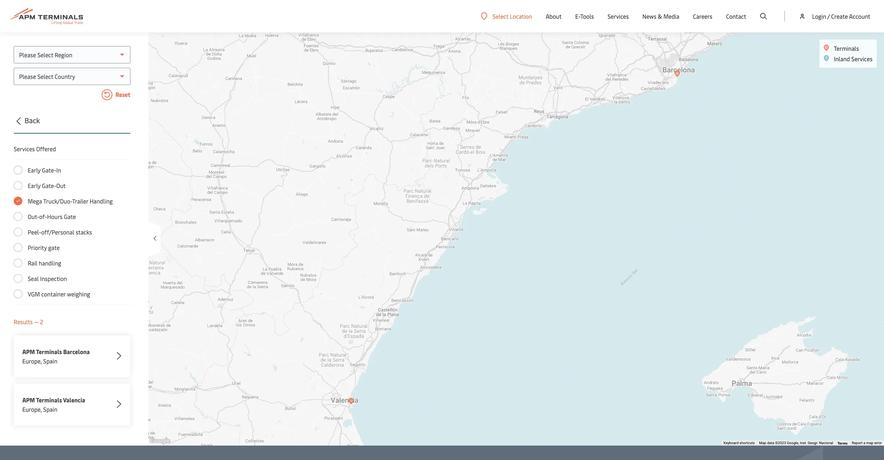 Task type: locate. For each thing, give the bounding box(es) containing it.
europe, inside apm terminals valencia europe, spain
[[22, 405, 42, 413]]

gate- for out
[[42, 182, 56, 190]]

services right tools
[[608, 12, 629, 20]]

2 gate- from the top
[[42, 182, 56, 190]]

create
[[831, 12, 848, 20]]

about
[[546, 12, 562, 20]]

login
[[812, 12, 826, 20]]

VGM container weighing radio
[[14, 290, 22, 298]]

peel-
[[28, 228, 41, 236]]

spain for barcelona
[[43, 357, 57, 365]]

gate- up early gate-out
[[42, 166, 56, 174]]

2 spain from the top
[[43, 405, 57, 413]]

offered
[[36, 145, 56, 153]]

reset
[[114, 90, 130, 98]]

europe, inside "apm terminals barcelona europe, spain"
[[22, 357, 42, 365]]

terms link
[[838, 441, 848, 446]]

services right inland
[[851, 55, 873, 63]]

2 europe, from the top
[[22, 405, 42, 413]]

terminals up inland
[[834, 44, 859, 52]]

early for early gate-out
[[28, 182, 41, 190]]

gate
[[48, 244, 60, 251]]

1 europe, from the top
[[22, 357, 42, 365]]

1 vertical spatial terminals
[[36, 348, 62, 356]]

1 vertical spatial spain
[[43, 405, 57, 413]]

services offered
[[14, 145, 56, 153]]

services
[[608, 12, 629, 20], [851, 55, 873, 63], [14, 145, 35, 153]]

2 horizontal spatial services
[[851, 55, 873, 63]]

early up "mega"
[[28, 182, 41, 190]]

tools
[[580, 12, 594, 20]]

rail
[[28, 259, 37, 267]]

off/personal
[[41, 228, 74, 236]]

Priority gate radio
[[14, 243, 22, 252]]

rail handling
[[28, 259, 61, 267]]

2 apm from the top
[[22, 396, 35, 404]]

1 apm from the top
[[22, 348, 35, 356]]

keyboard
[[724, 441, 739, 445]]

terminals inside apm terminals valencia europe, spain
[[36, 396, 62, 404]]

out
[[56, 182, 66, 190]]

terminals left valencia
[[36, 396, 62, 404]]

0 horizontal spatial services
[[14, 145, 35, 153]]

1 gate- from the top
[[42, 166, 56, 174]]

gate- down early gate-in on the top left of the page
[[42, 182, 56, 190]]

apm inside "apm terminals barcelona europe, spain"
[[22, 348, 35, 356]]

0 vertical spatial spain
[[43, 357, 57, 365]]

error
[[874, 441, 882, 445]]

vgm container weighing
[[28, 290, 90, 298]]

terminals for barcelona
[[36, 348, 62, 356]]

terminals for valencia
[[36, 396, 62, 404]]

inst.
[[800, 441, 807, 445]]

map region
[[117, 0, 884, 460]]

out-of-hours gate
[[28, 213, 76, 220]]

apm
[[22, 348, 35, 356], [22, 396, 35, 404]]

Early Gate-In radio
[[14, 166, 22, 174]]

2 vertical spatial services
[[14, 145, 35, 153]]

Rail handling radio
[[14, 259, 22, 267]]

hours
[[47, 213, 63, 220]]

seal inspection
[[28, 275, 67, 282]]

trailer
[[72, 197, 88, 205]]

apm for apm terminals barcelona
[[22, 348, 35, 356]]

nacional
[[819, 441, 833, 445]]

e-tools button
[[575, 0, 594, 32]]

2 early from the top
[[28, 182, 41, 190]]

priority gate
[[28, 244, 60, 251]]

early
[[28, 166, 41, 174], [28, 182, 41, 190]]

1 vertical spatial europe,
[[22, 405, 42, 413]]

0 vertical spatial terminals
[[834, 44, 859, 52]]

gate
[[64, 213, 76, 220]]

1 vertical spatial early
[[28, 182, 41, 190]]

account
[[849, 12, 870, 20]]

select
[[493, 12, 508, 20]]

mega
[[28, 197, 42, 205]]

spain inside "apm terminals barcelona europe, spain"
[[43, 357, 57, 365]]

europe, for apm terminals valencia europe, spain
[[22, 405, 42, 413]]

login / create account link
[[799, 0, 870, 32]]

select location
[[493, 12, 532, 20]]

0 vertical spatial early
[[28, 166, 41, 174]]

europe,
[[22, 357, 42, 365], [22, 405, 42, 413]]

report a map error
[[852, 441, 882, 445]]

Seal Inspection radio
[[14, 274, 22, 283]]

map
[[759, 441, 766, 445]]

1 vertical spatial apm
[[22, 396, 35, 404]]

europe, for apm terminals barcelona europe, spain
[[22, 357, 42, 365]]

keyboard shortcuts
[[724, 441, 755, 445]]

services for services offered
[[14, 145, 35, 153]]

0 vertical spatial europe,
[[22, 357, 42, 365]]

1 horizontal spatial services
[[608, 12, 629, 20]]

handling
[[39, 259, 61, 267]]

0 vertical spatial apm
[[22, 348, 35, 356]]

Early Gate-Out radio
[[14, 181, 22, 190]]

login / create account
[[812, 12, 870, 20]]

1 early from the top
[[28, 166, 41, 174]]

0 vertical spatial services
[[608, 12, 629, 20]]

google image
[[148, 436, 172, 446]]

early right early gate-in option
[[28, 166, 41, 174]]

google,
[[787, 441, 799, 445]]

services left offered
[[14, 145, 35, 153]]

1 vertical spatial gate-
[[42, 182, 56, 190]]

terminals inside "apm terminals barcelona europe, spain"
[[36, 348, 62, 356]]

terminals left barcelona
[[36, 348, 62, 356]]

2 vertical spatial terminals
[[36, 396, 62, 404]]

inland services
[[834, 55, 873, 63]]

about button
[[546, 0, 562, 32]]

apm inside apm terminals valencia europe, spain
[[22, 396, 35, 404]]

early for early gate-in
[[28, 166, 41, 174]]

spain inside apm terminals valencia europe, spain
[[43, 405, 57, 413]]

peel-off/personal stacks
[[28, 228, 92, 236]]

services button
[[608, 0, 629, 32]]

1 spain from the top
[[43, 357, 57, 365]]

shortcuts
[[740, 441, 755, 445]]

early gate-out
[[28, 182, 66, 190]]

gate-
[[42, 166, 56, 174], [42, 182, 56, 190]]

0 vertical spatial gate-
[[42, 166, 56, 174]]

contact button
[[726, 0, 746, 32]]

spain
[[43, 357, 57, 365], [43, 405, 57, 413]]

reset button
[[14, 89, 130, 102]]

1 vertical spatial services
[[851, 55, 873, 63]]

terminals
[[834, 44, 859, 52], [36, 348, 62, 356], [36, 396, 62, 404]]

weighing
[[67, 290, 90, 298]]

report a map error link
[[852, 441, 882, 445]]



Task type: vqa. For each thing, say whether or not it's contained in the screenshot.
2nd spain from the bottom of the page
yes



Task type: describe. For each thing, give the bounding box(es) containing it.
location
[[510, 12, 532, 20]]

early gate-in
[[28, 166, 61, 174]]

vgm
[[28, 290, 40, 298]]

terms
[[838, 441, 848, 446]]

stacks
[[76, 228, 92, 236]]

valencia
[[63, 396, 85, 404]]

seal
[[28, 275, 39, 282]]

map
[[866, 441, 874, 445]]

apm terminals barcelona europe, spain
[[22, 348, 90, 365]]

priority
[[28, 244, 47, 251]]

select location button
[[481, 12, 532, 20]]

geogr.
[[808, 441, 818, 445]]

spain for valencia
[[43, 405, 57, 413]]

gate- for in
[[42, 166, 56, 174]]

©2023
[[775, 441, 786, 445]]

of-
[[39, 213, 47, 220]]

data
[[767, 441, 774, 445]]

inspection
[[40, 275, 67, 282]]

contact
[[726, 12, 746, 20]]

careers
[[693, 12, 712, 20]]

news & media
[[643, 12, 679, 20]]

out-
[[28, 213, 39, 220]]

e-
[[575, 12, 580, 20]]

news
[[643, 12, 656, 20]]

back
[[24, 115, 40, 125]]

Peel-off/Personal stacks radio
[[14, 228, 22, 236]]

Mega Truck/Duo-Trailer Handling radio
[[14, 197, 22, 205]]

truck/duo-
[[43, 197, 72, 205]]

back button
[[12, 115, 130, 134]]

in
[[56, 166, 61, 174]]

inland
[[834, 55, 850, 63]]

media
[[664, 12, 679, 20]]

results — 2
[[14, 318, 43, 326]]

apm for apm terminals valencia
[[22, 396, 35, 404]]

a
[[864, 441, 865, 445]]

—
[[34, 318, 39, 326]]

&
[[658, 12, 662, 20]]

services for services
[[608, 12, 629, 20]]

mega truck/duo-trailer handling
[[28, 197, 113, 205]]

map data ©2023 google, inst. geogr. nacional
[[759, 441, 833, 445]]

handling
[[90, 197, 113, 205]]

careers button
[[693, 0, 712, 32]]

2
[[40, 318, 43, 326]]

results
[[14, 318, 33, 326]]

container
[[41, 290, 66, 298]]

report
[[852, 441, 863, 445]]

apm terminals valencia europe, spain
[[22, 396, 85, 413]]

news & media button
[[643, 0, 679, 32]]

keyboard shortcuts button
[[724, 441, 755, 446]]

e-tools
[[575, 12, 594, 20]]

barcelona
[[63, 348, 90, 356]]

/
[[828, 12, 830, 20]]

Out-of-Hours Gate radio
[[14, 212, 22, 221]]



